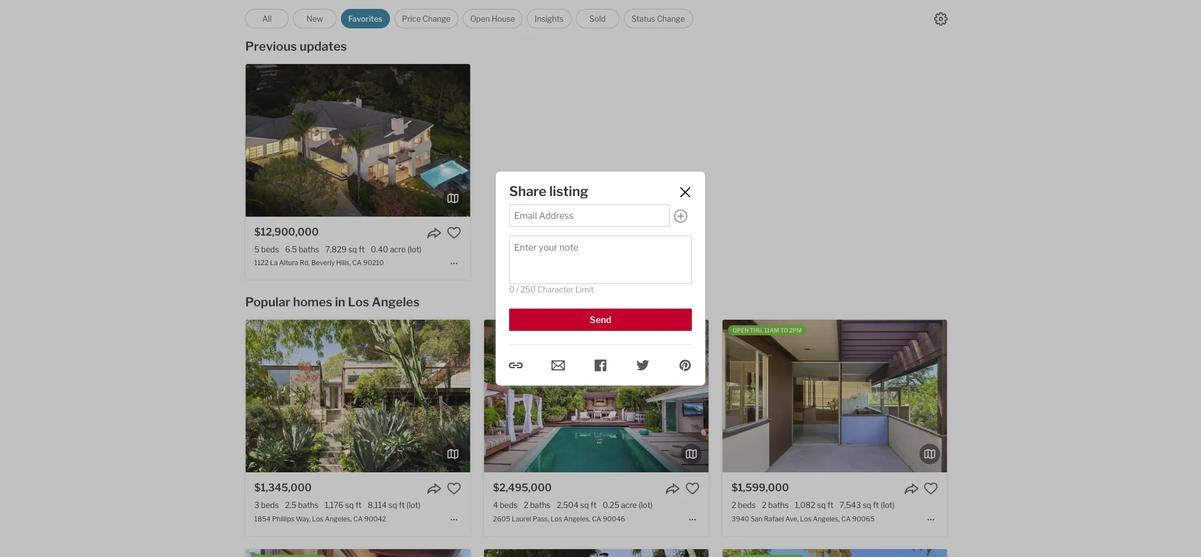 Task type: locate. For each thing, give the bounding box(es) containing it.
ft up 90065
[[873, 500, 879, 510]]

1 change from the left
[[423, 14, 451, 23]]

los for in
[[348, 295, 369, 309]]

pass,
[[533, 515, 549, 523]]

sq
[[348, 245, 357, 254], [345, 500, 354, 510], [388, 500, 397, 510], [580, 500, 589, 510], [817, 500, 826, 510], [863, 500, 871, 510]]

3 photo of 1321 maltman ave, los angeles, ca 90026 image from the left
[[709, 549, 933, 557]]

ft for $1,345,000
[[355, 500, 361, 510]]

2 photo of 2605 laurel pass, los angeles, ca 90046 image from the left
[[484, 320, 709, 473]]

2 beds
[[732, 500, 756, 510]]

ft right the 8,114
[[399, 500, 405, 510]]

beverly
[[311, 259, 335, 267]]

8,114 sq ft (lot)
[[368, 500, 420, 510]]

8,114
[[368, 500, 387, 510]]

1 horizontal spatial 2
[[732, 500, 736, 510]]

1 vertical spatial acre
[[621, 500, 637, 510]]

(lot)
[[407, 245, 421, 254], [406, 500, 420, 510], [639, 500, 653, 510], [881, 500, 895, 510]]

2 2 from the left
[[732, 500, 736, 510]]

0
[[509, 285, 515, 294]]

1 horizontal spatial acre
[[621, 500, 637, 510]]

los right in
[[348, 295, 369, 309]]

2 favorite button image from the left
[[685, 481, 700, 496]]

sq right 1,082 on the bottom right of page
[[817, 500, 826, 510]]

2 2 baths from the left
[[762, 500, 789, 510]]

favorite button image for $1,599,000
[[924, 481, 938, 496]]

1 photo of 2605 laurel pass, los angeles, ca 90046 image from the left
[[260, 320, 484, 473]]

90065
[[852, 515, 875, 523]]

photo of 2605 laurel pass, los angeles, ca 90046 image
[[260, 320, 484, 473], [484, 320, 709, 473], [709, 320, 933, 473]]

insights
[[535, 14, 564, 23]]

favorite button checkbox
[[447, 226, 461, 240], [447, 481, 461, 496], [924, 481, 938, 496]]

baths up way,
[[298, 500, 319, 510]]

1122
[[254, 259, 269, 267]]

open house
[[470, 14, 515, 23]]

2 photo of 1854 phillips way, los angeles, ca 90042 image from the left
[[245, 320, 470, 473]]

0 horizontal spatial acre
[[390, 245, 406, 254]]

photo of 1519 stearns dr, los angeles, ca 90035 image
[[498, 549, 723, 557], [723, 549, 947, 557], [947, 549, 1172, 557]]

change right status
[[657, 14, 685, 23]]

2 baths up rafael
[[762, 500, 789, 510]]

sq right 1,176
[[345, 500, 354, 510]]

2 change from the left
[[657, 14, 685, 23]]

baths for $1,345,000
[[298, 500, 319, 510]]

ft left the 8,114
[[355, 500, 361, 510]]

share listing dialog
[[496, 172, 705, 385]]

sq up hills,
[[348, 245, 357, 254]]

baths up rafael
[[768, 500, 789, 510]]

los for way,
[[312, 515, 324, 523]]

previous
[[245, 39, 297, 53]]

beds for $2,495,000
[[500, 500, 518, 510]]

ft
[[359, 245, 365, 254], [355, 500, 361, 510], [399, 500, 405, 510], [591, 500, 597, 510], [827, 500, 833, 510], [873, 500, 879, 510]]

0 horizontal spatial favorite button image
[[447, 481, 461, 496]]

0 horizontal spatial 2 baths
[[524, 500, 551, 510]]

3 favorite button image from the left
[[924, 481, 938, 496]]

sq for $1,599,000
[[817, 500, 826, 510]]

Favorites radio
[[341, 9, 390, 28]]

2 horizontal spatial favorite button image
[[924, 481, 938, 496]]

1 horizontal spatial angeles,
[[564, 515, 591, 523]]

laurel
[[512, 515, 531, 523]]

/
[[516, 285, 519, 294]]

Sold radio
[[576, 9, 619, 28]]

sq up 90065
[[863, 500, 871, 510]]

(lot) right "7,543"
[[881, 500, 895, 510]]

0 vertical spatial acre
[[390, 245, 406, 254]]

2,504 sq ft
[[557, 500, 597, 510]]

sq right 2,504
[[580, 500, 589, 510]]

2 baths for $1,599,000
[[762, 500, 789, 510]]

photo of 3940 san rafael ave, los angeles, ca 90065 image
[[498, 320, 723, 473], [723, 320, 947, 473], [947, 320, 1172, 473]]

1 horizontal spatial change
[[657, 14, 685, 23]]

photo of 1321 maltman ave, los angeles, ca 90026 image down 3940 san rafael ave, los angeles, ca 90065
[[709, 549, 933, 557]]

2 horizontal spatial angeles,
[[813, 515, 840, 523]]

send
[[590, 315, 611, 325]]

1 favorite button image from the left
[[447, 481, 461, 496]]

3 2 from the left
[[762, 500, 767, 510]]

2
[[524, 500, 528, 510], [732, 500, 736, 510], [762, 500, 767, 510]]

2 photo of 1321 maltman ave, los angeles, ca 90026 image from the left
[[484, 549, 709, 557]]

6.5
[[285, 245, 297, 254]]

homes
[[293, 295, 332, 309]]

0 horizontal spatial angeles,
[[325, 515, 352, 523]]

1 horizontal spatial 2 baths
[[762, 500, 789, 510]]

change for status change
[[657, 14, 685, 23]]

baths up rd,
[[299, 245, 319, 254]]

3 angeles, from the left
[[813, 515, 840, 523]]

new
[[306, 14, 323, 23]]

change right the 'price'
[[423, 14, 451, 23]]

baths up pass,
[[530, 500, 551, 510]]

favorite button image
[[447, 481, 461, 496], [685, 481, 700, 496], [924, 481, 938, 496]]

beds right 4
[[500, 500, 518, 510]]

beds for $1,345,000
[[261, 500, 279, 510]]

photo of 4124 sea view ln, los angeles, ca 90065 image
[[21, 549, 246, 557], [245, 549, 470, 557], [470, 549, 694, 557]]

photo of 1854 phillips way, los angeles, ca 90042 image
[[21, 320, 246, 473], [245, 320, 470, 473], [470, 320, 694, 473]]

1 horizontal spatial favorite button image
[[685, 481, 700, 496]]

2 up the san
[[762, 500, 767, 510]]

acre
[[390, 245, 406, 254], [621, 500, 637, 510]]

4 beds
[[493, 500, 518, 510]]

2 up 3940
[[732, 500, 736, 510]]

change
[[423, 14, 451, 23], [657, 14, 685, 23]]

open
[[470, 14, 490, 23]]

3 photo of 2605 laurel pass, los angeles, ca 90046 image from the left
[[709, 320, 933, 473]]

updates
[[300, 39, 347, 53]]

baths
[[299, 245, 319, 254], [298, 500, 319, 510], [530, 500, 551, 510], [768, 500, 789, 510]]

change inside 'price change' "option"
[[423, 14, 451, 23]]

3 photo of 4124 sea view ln, los angeles, ca 90065 image from the left
[[470, 549, 694, 557]]

2605
[[493, 515, 510, 523]]

beds up 3940
[[738, 500, 756, 510]]

1854 phillips way, los angeles, ca 90042
[[254, 515, 386, 523]]

photo of 1321 maltman ave, los angeles, ca 90026 image down 90046 in the right bottom of the page
[[484, 549, 709, 557]]

angeles, for $1,345,000
[[325, 515, 352, 523]]

photo of 1321 maltman ave, los angeles, ca 90026 image
[[260, 549, 484, 557], [484, 549, 709, 557], [709, 549, 933, 557]]

photo of 1122 la altura rd, beverly hills, ca 90210 image
[[21, 64, 246, 217], [245, 64, 470, 217], [470, 64, 694, 217]]

2 baths up pass,
[[524, 500, 551, 510]]

angeles
[[372, 295, 420, 309]]

0 horizontal spatial 2
[[524, 500, 528, 510]]

2pm
[[789, 327, 802, 334]]

to
[[780, 327, 788, 334]]

2 photo of 1122 la altura rd, beverly hills, ca 90210 image from the left
[[245, 64, 470, 217]]

6.5 baths
[[285, 245, 319, 254]]

3 photo of 1854 phillips way, los angeles, ca 90042 image from the left
[[470, 320, 694, 473]]

los right pass,
[[551, 515, 562, 523]]

(lot) right 0.40
[[407, 245, 421, 254]]

ft left "7,543"
[[827, 500, 833, 510]]

1 2 from the left
[[524, 500, 528, 510]]

ca
[[352, 259, 362, 267], [353, 515, 363, 523], [592, 515, 601, 523], [841, 515, 851, 523]]

ft left 0.25
[[591, 500, 597, 510]]

0 horizontal spatial change
[[423, 14, 451, 23]]

2 angeles, from the left
[[564, 515, 591, 523]]

1 2 baths from the left
[[524, 500, 551, 510]]

angeles, down 1,176
[[325, 515, 352, 523]]

favorite button checkbox for $1,345,000
[[447, 481, 461, 496]]

beds right 5
[[261, 245, 279, 254]]

acre right 0.40
[[390, 245, 406, 254]]

phillips
[[272, 515, 294, 523]]

share
[[509, 183, 547, 200]]

1 photo of 1321 maltman ave, los angeles, ca 90026 image from the left
[[260, 549, 484, 557]]

photo of 1321 maltman ave, los angeles, ca 90026 image down 90042
[[260, 549, 484, 557]]

status change
[[632, 14, 685, 23]]

all
[[262, 14, 272, 23]]

New radio
[[293, 9, 337, 28]]

popular
[[245, 295, 290, 309]]

acre right 0.25
[[621, 500, 637, 510]]

2 baths
[[524, 500, 551, 510], [762, 500, 789, 510]]

(lot) right 0.25
[[639, 500, 653, 510]]

angeles,
[[325, 515, 352, 523], [564, 515, 591, 523], [813, 515, 840, 523]]

angeles, down 1,082 sq ft
[[813, 515, 840, 523]]

2 horizontal spatial 2
[[762, 500, 767, 510]]

change inside status change option
[[657, 14, 685, 23]]

los down 1,082 on the bottom right of page
[[800, 515, 812, 523]]

ft left 0.40
[[359, 245, 365, 254]]

way,
[[296, 515, 311, 523]]

baths for $1,599,000
[[768, 500, 789, 510]]

beds
[[261, 245, 279, 254], [261, 500, 279, 510], [500, 500, 518, 510], [738, 500, 756, 510]]

Email Address email field
[[514, 211, 665, 221]]

acre for $12,900,000
[[390, 245, 406, 254]]

status
[[632, 14, 655, 23]]

beds right 3
[[261, 500, 279, 510]]

los right way,
[[312, 515, 324, 523]]

option group
[[245, 9, 693, 28]]

character
[[537, 285, 574, 294]]

2 up laurel at the left bottom
[[524, 500, 528, 510]]

3 photo of 3940 san rafael ave, los angeles, ca 90065 image from the left
[[947, 320, 1172, 473]]

baths for $2,495,000
[[530, 500, 551, 510]]

2 photo of 3940 san rafael ave, los angeles, ca 90065 image from the left
[[723, 320, 947, 473]]

los for pass,
[[551, 515, 562, 523]]

angeles, down 2,504 sq ft
[[564, 515, 591, 523]]

1 angeles, from the left
[[325, 515, 352, 523]]

ft for $2,495,000
[[591, 500, 597, 510]]



Task type: describe. For each thing, give the bounding box(es) containing it.
$1,345,000
[[254, 482, 312, 494]]

sq for $1,345,000
[[345, 500, 354, 510]]

sq for $2,495,000
[[580, 500, 589, 510]]

5
[[254, 245, 259, 254]]

0 / 250 character limit
[[509, 285, 594, 294]]

rafael
[[764, 515, 784, 523]]

share listing element
[[509, 183, 665, 200]]

3
[[254, 500, 259, 510]]

send button
[[509, 308, 692, 331]]

favorite button checkbox for $1,599,000
[[924, 481, 938, 496]]

7,543
[[840, 500, 861, 510]]

san
[[751, 515, 762, 523]]

1,176
[[325, 500, 343, 510]]

popular homes in los angeles
[[245, 295, 420, 309]]

baths for $12,900,000
[[299, 245, 319, 254]]

0.25 acre (lot)
[[603, 500, 653, 510]]

Enter your note text field
[[514, 242, 687, 279]]

previous updates
[[245, 39, 347, 53]]

$1,599,000
[[732, 482, 789, 494]]

0.25
[[603, 500, 619, 510]]

2605 laurel pass, los angeles, ca 90046
[[493, 515, 625, 523]]

3 beds
[[254, 500, 279, 510]]

favorite button checkbox for $12,900,000
[[447, 226, 461, 240]]

2.5
[[285, 500, 296, 510]]

price change
[[402, 14, 451, 23]]

1 photo of 3940 san rafael ave, los angeles, ca 90065 image from the left
[[498, 320, 723, 473]]

1 photo of 1519 stearns dr, los angeles, ca 90035 image from the left
[[498, 549, 723, 557]]

rd,
[[300, 259, 310, 267]]

2,504
[[557, 500, 579, 510]]

1122 la altura rd, beverly hills, ca 90210
[[254, 259, 384, 267]]

in
[[335, 295, 345, 309]]

ft for $12,900,000
[[359, 245, 365, 254]]

90042
[[364, 515, 386, 523]]

250
[[521, 285, 536, 294]]

limit
[[575, 285, 594, 294]]

2 for $2,495,000
[[524, 500, 528, 510]]

90046
[[603, 515, 625, 523]]

1,082 sq ft
[[795, 500, 833, 510]]

house
[[492, 14, 515, 23]]

beds for $12,900,000
[[261, 245, 279, 254]]

$12,900,000
[[254, 226, 319, 238]]

3940
[[732, 515, 749, 523]]

1854
[[254, 515, 271, 523]]

1 photo of 1122 la altura rd, beverly hills, ca 90210 image from the left
[[21, 64, 246, 217]]

sq for $12,900,000
[[348, 245, 357, 254]]

(lot) right the 8,114
[[406, 500, 420, 510]]

7,829
[[325, 245, 347, 254]]

Price Change radio
[[394, 9, 458, 28]]

change for price change
[[423, 14, 451, 23]]

ca left 90046 in the right bottom of the page
[[592, 515, 601, 523]]

3940 san rafael ave, los angeles, ca 90065
[[732, 515, 875, 523]]

option group containing all
[[245, 9, 693, 28]]

acre for $2,495,000
[[621, 500, 637, 510]]

price
[[402, 14, 421, 23]]

0.40
[[371, 245, 388, 254]]

Insights radio
[[527, 9, 571, 28]]

ca right hills,
[[352, 259, 362, 267]]

hills,
[[336, 259, 351, 267]]

2 photo of 1519 stearns dr, los angeles, ca 90035 image from the left
[[723, 549, 947, 557]]

3 photo of 1519 stearns dr, los angeles, ca 90035 image from the left
[[947, 549, 1172, 557]]

$2,495,000
[[493, 482, 552, 494]]

2 baths for $2,495,000
[[524, 500, 551, 510]]

2 photo of 4124 sea view ln, los angeles, ca 90065 image from the left
[[245, 549, 470, 557]]

altura
[[279, 259, 298, 267]]

3 photo of 1122 la altura rd, beverly hills, ca 90210 image from the left
[[470, 64, 694, 217]]

favorite button image for $1,345,000
[[447, 481, 461, 496]]

7,829 sq ft
[[325, 245, 365, 254]]

ave,
[[785, 515, 799, 523]]

listing
[[549, 183, 588, 200]]

ft for $1,599,000
[[827, 500, 833, 510]]

4
[[493, 500, 498, 510]]

favorite button image
[[447, 226, 461, 240]]

open thu, 11am to 2pm
[[733, 327, 802, 334]]

favorite button checkbox
[[685, 481, 700, 496]]

beds for $1,599,000
[[738, 500, 756, 510]]

Status Change radio
[[624, 9, 693, 28]]

Open House radio
[[463, 9, 523, 28]]

1,176 sq ft
[[325, 500, 361, 510]]

thu,
[[750, 327, 763, 334]]

share listing
[[509, 183, 588, 200]]

1 photo of 4124 sea view ln, los angeles, ca 90065 image from the left
[[21, 549, 246, 557]]

5 beds
[[254, 245, 279, 254]]

la
[[270, 259, 278, 267]]

sold
[[589, 14, 606, 23]]

2 for $1,599,000
[[762, 500, 767, 510]]

1 photo of 1854 phillips way, los angeles, ca 90042 image from the left
[[21, 320, 246, 473]]

favorite button image for $2,495,000
[[685, 481, 700, 496]]

angeles, for $2,495,000
[[564, 515, 591, 523]]

All radio
[[245, 9, 289, 28]]

ca left 90042
[[353, 515, 363, 523]]

90210
[[363, 259, 384, 267]]

7,543 sq ft (lot)
[[840, 500, 895, 510]]

0.40 acre (lot)
[[371, 245, 421, 254]]

favorites
[[348, 14, 383, 23]]

sq right the 8,114
[[388, 500, 397, 510]]

ca down "7,543"
[[841, 515, 851, 523]]

1,082
[[795, 500, 815, 510]]

11am
[[764, 327, 779, 334]]

2.5 baths
[[285, 500, 319, 510]]

open
[[733, 327, 749, 334]]



Task type: vqa. For each thing, say whether or not it's contained in the screenshot.
apartments for rent in los angeles
no



